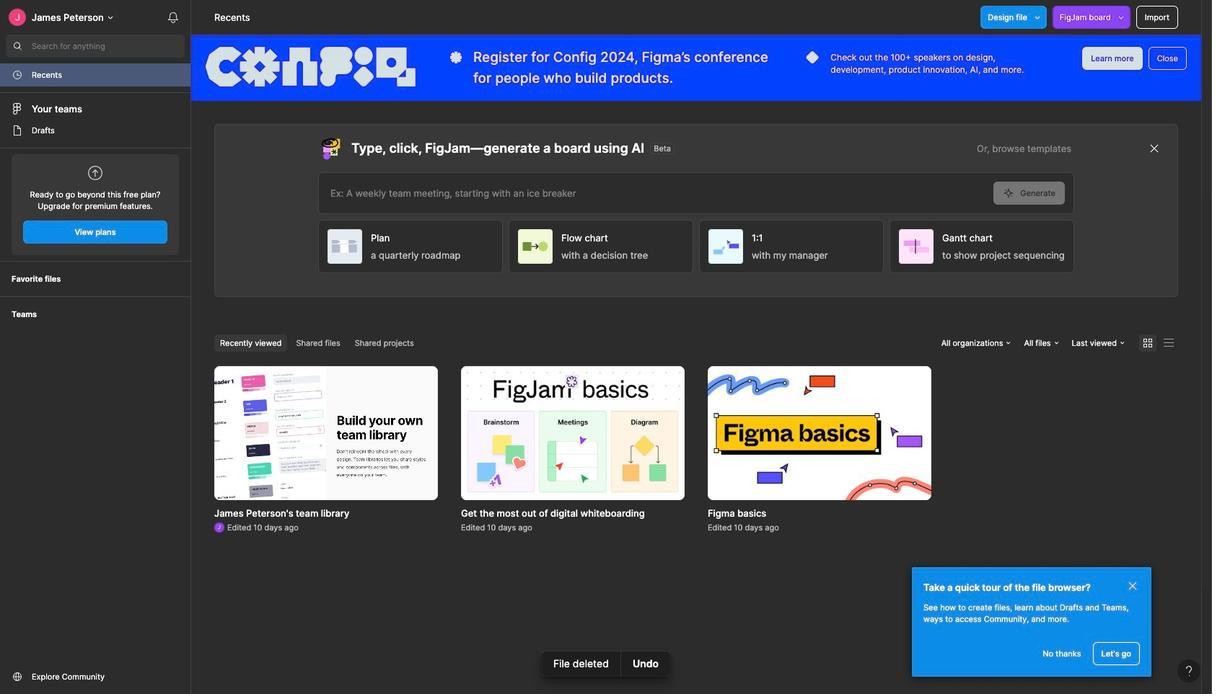 Task type: locate. For each thing, give the bounding box(es) containing it.
Search for anything text field
[[32, 40, 185, 52]]

page 16 image
[[12, 125, 23, 136]]

1 horizontal spatial file thumbnail image
[[461, 366, 685, 500]]

file thumbnail image
[[214, 366, 438, 500], [461, 366, 685, 500], [708, 366, 931, 500]]

recent 16 image
[[12, 69, 23, 81]]

1 file thumbnail image from the left
[[214, 366, 438, 500]]

search 32 image
[[6, 35, 29, 58]]

help image
[[1186, 667, 1192, 677]]

2 horizontal spatial file thumbnail image
[[708, 366, 931, 500]]

3 file thumbnail image from the left
[[708, 366, 931, 500]]

0 horizontal spatial file thumbnail image
[[214, 366, 438, 500]]

community 16 image
[[12, 672, 23, 683]]



Task type: describe. For each thing, give the bounding box(es) containing it.
2 file thumbnail image from the left
[[461, 366, 685, 500]]

Ex: A weekly team meeting, starting with an ice breaker field
[[319, 173, 994, 213]]

bell 32 image
[[162, 6, 185, 29]]



Task type: vqa. For each thing, say whether or not it's contained in the screenshot.
"Water Cooler Topics" image
no



